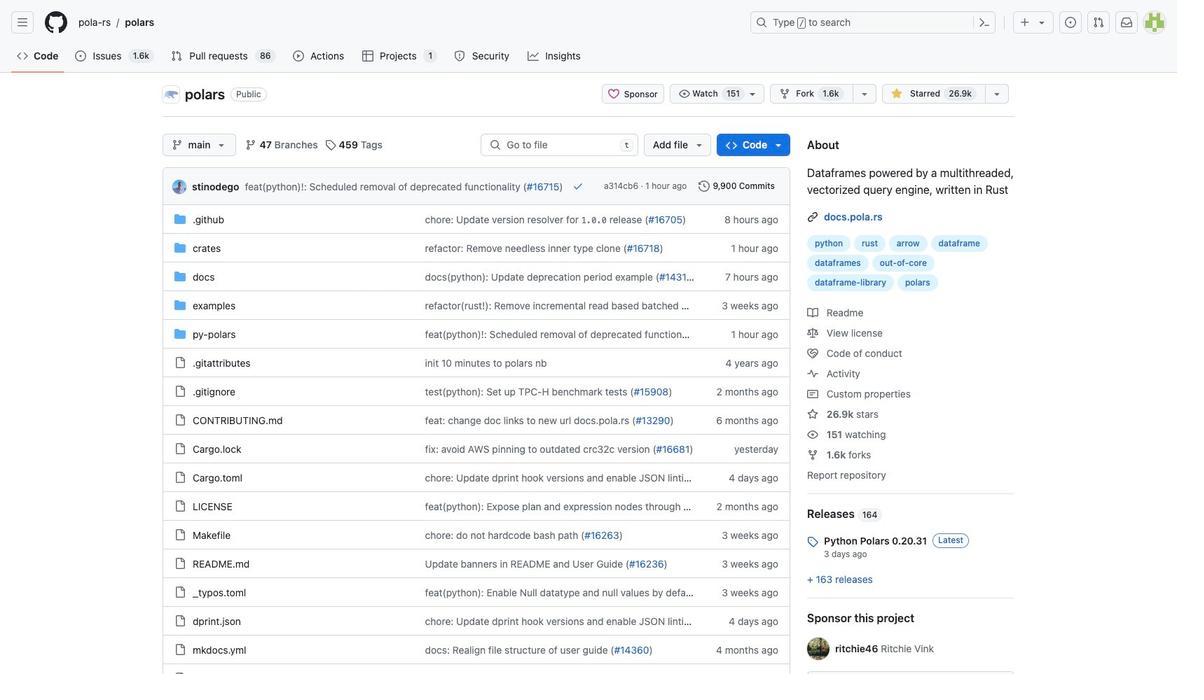 Task type: locate. For each thing, give the bounding box(es) containing it.
search image
[[490, 139, 501, 151]]

1 vertical spatial directory image
[[175, 271, 186, 282]]

0 horizontal spatial issue opened image
[[75, 50, 86, 62]]

star image
[[807, 409, 819, 420]]

eye image
[[679, 88, 690, 100], [807, 430, 819, 441]]

1 vertical spatial issue opened image
[[75, 50, 86, 62]]

1 horizontal spatial eye image
[[807, 430, 819, 441]]

1 vertical spatial directory image
[[175, 300, 186, 311]]

add this repository to a list image
[[992, 88, 1003, 100]]

2 triangle down image from the left
[[773, 139, 784, 151]]

0 horizontal spatial triangle down image
[[216, 139, 227, 151]]

table image
[[362, 50, 373, 62]]

1 vertical spatial code image
[[726, 140, 737, 151]]

code of conduct image
[[807, 348, 819, 359]]

0 vertical spatial eye image
[[679, 88, 690, 100]]

directory image
[[175, 214, 186, 225], [175, 300, 186, 311], [175, 329, 186, 340]]

0 horizontal spatial git branch image
[[172, 139, 183, 151]]

2 directory image from the top
[[175, 271, 186, 282]]

1 horizontal spatial git branch image
[[246, 139, 257, 151]]

banner
[[0, 0, 1177, 73]]

0 horizontal spatial triangle down image
[[694, 139, 705, 151]]

1 horizontal spatial triangle down image
[[1037, 17, 1048, 28]]

@ritchie46 image
[[807, 638, 830, 661]]

1 horizontal spatial tag image
[[807, 537, 819, 548]]

triangle down image
[[1037, 17, 1048, 28], [216, 139, 227, 151]]

code image
[[17, 50, 28, 62], [726, 140, 737, 151]]

0 vertical spatial directory image
[[175, 242, 186, 254]]

1 vertical spatial repo forked image
[[807, 450, 819, 461]]

1 vertical spatial tag image
[[807, 537, 819, 548]]

0 vertical spatial issue opened image
[[1065, 17, 1076, 28]]

0 vertical spatial repo forked image
[[780, 88, 791, 100]]

0 vertical spatial directory image
[[175, 214, 186, 225]]

repo forked image
[[780, 88, 791, 100], [807, 450, 819, 461]]

history image
[[699, 181, 710, 192]]

directory image
[[175, 242, 186, 254], [175, 271, 186, 282]]

1 horizontal spatial repo forked image
[[807, 450, 819, 461]]

1 horizontal spatial issue opened image
[[1065, 17, 1076, 28]]

0 horizontal spatial eye image
[[679, 88, 690, 100]]

triangle down image
[[694, 139, 705, 151], [773, 139, 784, 151]]

link image
[[807, 211, 819, 223]]

1 horizontal spatial triangle down image
[[773, 139, 784, 151]]

0 horizontal spatial tag image
[[325, 139, 336, 151]]

see your forks of this repository image
[[859, 88, 870, 100]]

star fill image
[[891, 88, 902, 100]]

2 vertical spatial directory image
[[175, 329, 186, 340]]

0 horizontal spatial repo forked image
[[780, 88, 791, 100]]

1 vertical spatial eye image
[[807, 430, 819, 441]]

tag image
[[325, 139, 336, 151], [807, 537, 819, 548]]

check image
[[573, 181, 584, 192]]

list
[[73, 11, 742, 34]]

issue opened image
[[1065, 17, 1076, 28], [75, 50, 86, 62]]

git branch image
[[172, 139, 183, 151], [246, 139, 257, 151]]

1 git branch image from the left
[[172, 139, 183, 151]]

26942 users starred this repository element
[[944, 87, 977, 101]]

0 horizontal spatial code image
[[17, 50, 28, 62]]

issue opened image for git pull request icon
[[1065, 17, 1076, 28]]

homepage image
[[45, 11, 67, 34]]

1 directory image from the top
[[175, 242, 186, 254]]

play image
[[293, 50, 304, 62]]



Task type: vqa. For each thing, say whether or not it's contained in the screenshot.
You have no unread notifications Image
yes



Task type: describe. For each thing, give the bounding box(es) containing it.
1 directory image from the top
[[175, 214, 186, 225]]

pulse image
[[807, 369, 819, 380]]

1 horizontal spatial code image
[[726, 140, 737, 151]]

git pull request image
[[1093, 17, 1105, 28]]

3 directory image from the top
[[175, 329, 186, 340]]

0 vertical spatial code image
[[17, 50, 28, 62]]

book image
[[807, 308, 819, 319]]

2 directory image from the top
[[175, 300, 186, 311]]

0 vertical spatial triangle down image
[[1037, 17, 1048, 28]]

note image
[[807, 389, 819, 400]]

git pull request image
[[171, 50, 182, 62]]

stinodego image
[[172, 180, 186, 194]]

graph image
[[528, 50, 539, 62]]

command palette image
[[979, 17, 990, 28]]

law image
[[807, 328, 819, 339]]

you have no unread notifications image
[[1121, 17, 1133, 28]]

1 vertical spatial triangle down image
[[216, 139, 227, 151]]

2 git branch image from the left
[[246, 139, 257, 151]]

0 vertical spatial tag image
[[325, 139, 336, 151]]

1 triangle down image from the left
[[694, 139, 705, 151]]

owner avatar image
[[163, 86, 179, 103]]

shield image
[[454, 50, 466, 62]]

heart image
[[608, 89, 619, 100]]

issue opened image for git pull request image
[[75, 50, 86, 62]]

Go to file text field
[[507, 135, 615, 156]]



